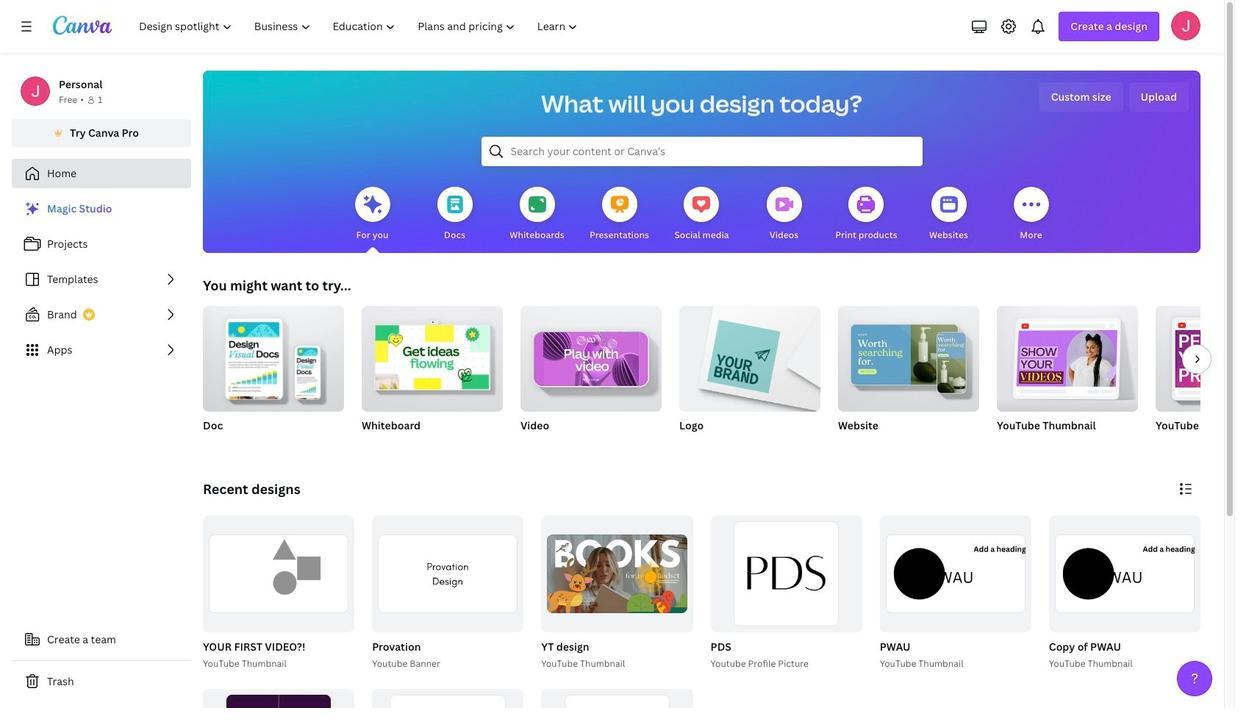 Task type: describe. For each thing, give the bounding box(es) containing it.
Search search field
[[511, 138, 893, 166]]



Task type: locate. For each thing, give the bounding box(es) containing it.
group
[[203, 300, 344, 452], [203, 300, 344, 412], [362, 300, 503, 452], [362, 300, 503, 412], [521, 300, 662, 452], [521, 300, 662, 412], [680, 300, 821, 452], [680, 300, 821, 412], [839, 300, 980, 452], [839, 300, 980, 412], [997, 300, 1139, 452], [997, 300, 1139, 412], [1156, 306, 1236, 452], [1156, 306, 1236, 412], [200, 516, 355, 671], [203, 516, 355, 632], [369, 516, 524, 671], [372, 516, 524, 632], [539, 516, 693, 671], [542, 516, 693, 632], [708, 516, 863, 671], [711, 516, 863, 632], [877, 516, 1032, 671], [880, 516, 1032, 632], [1047, 516, 1201, 671], [1050, 516, 1201, 632], [203, 689, 355, 708], [372, 689, 524, 708], [542, 689, 693, 708]]

None search field
[[481, 137, 923, 166]]

list
[[12, 194, 191, 365]]

top level navigation element
[[129, 12, 591, 41]]

james peterson image
[[1172, 11, 1201, 40]]



Task type: vqa. For each thing, say whether or not it's contained in the screenshot.
Search Field
yes



